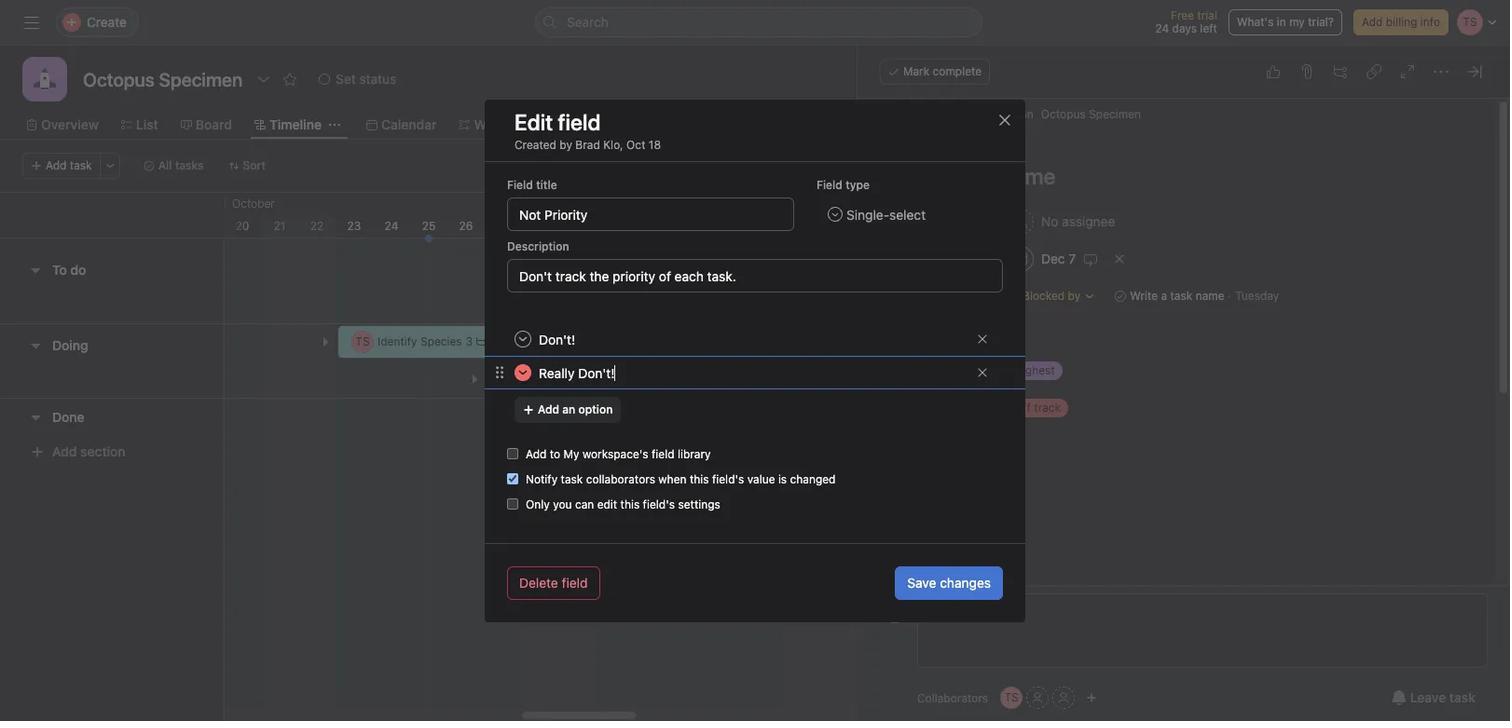 Task type: locate. For each thing, give the bounding box(es) containing it.
an
[[562, 402, 575, 416]]

due
[[880, 253, 901, 267]]

1 vertical spatial type an option name field
[[531, 357, 969, 388]]

30
[[608, 219, 622, 233]]

1 horizontal spatial field's
[[712, 472, 744, 486]]

task
[[70, 158, 92, 172], [1170, 289, 1193, 303], [561, 472, 583, 486], [1449, 690, 1476, 706]]

identify
[[378, 335, 417, 349]]

description
[[507, 239, 569, 253]]

title
[[536, 178, 557, 192]]

2 type an option name field from the top
[[531, 357, 969, 388]]

brad
[[576, 137, 600, 151]]

1
[[687, 219, 692, 233], [940, 364, 945, 378], [586, 372, 591, 386]]

remove option image
[[977, 333, 988, 344], [977, 367, 988, 378]]

0 vertical spatial 3
[[761, 219, 768, 233]]

name
[[1196, 289, 1225, 303]]

task right a
[[1170, 289, 1193, 303]]

remove option image right inherited
[[977, 333, 988, 344]]

1 right priority
[[940, 364, 945, 378]]

1 field from the left
[[507, 178, 533, 192]]

add for add to my workspace's field library
[[526, 447, 547, 461]]

field inside edit field created by brad klo, oct 18
[[558, 109, 601, 135]]

1 inside november 1
[[687, 219, 692, 233]]

species
[[420, 335, 462, 349]]

1 horizontal spatial 3
[[761, 219, 768, 233]]

dashboard
[[569, 117, 636, 132]]

specimen
[[1089, 107, 1141, 121]]

add down done button
[[52, 444, 77, 460]]

show subtasks for task identify species image
[[320, 337, 331, 348]]

this up settings
[[690, 472, 709, 486]]

Type an option name field
[[531, 323, 969, 355], [531, 357, 969, 388]]

add for add task
[[46, 158, 67, 172]]

task right leave
[[1449, 690, 1476, 706]]

billing
[[1386, 15, 1417, 29]]

field's for settings
[[643, 497, 675, 511]]

write
[[1130, 289, 1158, 303]]

field's for value
[[712, 472, 744, 486]]

only you can edit this field's settings
[[526, 497, 720, 511]]

1 horizontal spatial field
[[817, 178, 843, 192]]

1 vertical spatial field
[[652, 447, 675, 461]]

add for add billing info
[[1362, 15, 1383, 29]]

field's left value
[[712, 472, 744, 486]]

timeline
[[269, 117, 322, 132]]

calendar link
[[366, 115, 437, 135]]

add billing info button
[[1354, 9, 1449, 35]]

3
[[761, 219, 768, 233], [466, 335, 473, 349]]

1 horizontal spatial ts button
[[1000, 687, 1023, 709]]

this for when
[[690, 472, 709, 486]]

ts left #
[[579, 260, 593, 274]]

remove option image down fields
[[977, 367, 988, 378]]

23
[[347, 219, 361, 233]]

0 horizontal spatial 3
[[466, 335, 473, 349]]

ts right the collaborators
[[1004, 691, 1019, 705]]

field type
[[817, 178, 870, 192]]

octopus
[[1041, 107, 1086, 121]]

field up brad
[[558, 109, 601, 135]]

cross-
[[880, 107, 915, 121]]

0 vertical spatial remove option image
[[977, 333, 988, 344]]

0 horizontal spatial this
[[620, 497, 640, 511]]

task for leave task
[[1449, 690, 1476, 706]]

type
[[846, 178, 870, 192]]

add an option button
[[515, 397, 621, 423]]

2 horizontal spatial 1
[[940, 364, 945, 378]]

this
[[690, 472, 709, 486], [620, 497, 640, 511]]

None text field
[[507, 259, 1003, 292]]

rocket image
[[34, 68, 56, 90]]

collapse task list for the section to do image
[[28, 263, 43, 278]]

collaborators
[[586, 472, 655, 486]]

workspace's
[[583, 447, 648, 461]]

leave
[[1410, 690, 1446, 706]]

field left type
[[817, 178, 843, 192]]

field's
[[712, 472, 744, 486], [643, 497, 675, 511]]

functional
[[915, 107, 968, 121]]

leave task button
[[1379, 681, 1488, 715]]

0 vertical spatial field's
[[712, 472, 744, 486]]

poll total #
[[601, 254, 647, 281]]

field inside the delete field button
[[562, 575, 588, 591]]

add left an
[[538, 402, 559, 416]]

full screen image
[[1400, 64, 1415, 79]]

main content
[[859, 99, 1474, 722]]

1 horizontal spatial 1
[[687, 219, 692, 233]]

close image
[[997, 112, 1012, 127]]

field's down when
[[643, 497, 675, 511]]

24 inside free trial 24 days left
[[1155, 21, 1169, 35]]

board link
[[181, 115, 232, 135]]

0 vertical spatial this
[[690, 472, 709, 486]]

done
[[52, 409, 85, 425]]

1 down november
[[687, 219, 692, 233]]

due date
[[880, 253, 928, 267]]

field for field type
[[817, 178, 843, 192]]

field for edit
[[558, 109, 601, 135]]

octopus specimen link
[[1041, 107, 1141, 121]]

1 remove option image from the top
[[977, 333, 988, 344]]

priority 1
[[899, 364, 945, 378]]

3 right 2
[[761, 219, 768, 233]]

antartica
[[501, 372, 549, 386]]

identify species
[[378, 335, 462, 349]]

0 vertical spatial ts button
[[880, 594, 910, 624]]

add
[[1362, 15, 1383, 29], [46, 158, 67, 172], [538, 402, 559, 416], [52, 444, 77, 460], [526, 447, 547, 461]]

timeline link
[[254, 115, 322, 135]]

0 horizontal spatial ts button
[[880, 594, 910, 624]]

24
[[1155, 21, 1169, 35], [385, 219, 398, 233]]

2 vertical spatial field
[[562, 575, 588, 591]]

1 left leftcount icon
[[586, 372, 591, 386]]

delete field button
[[507, 566, 600, 600]]

field
[[558, 109, 601, 135], [652, 447, 675, 461], [562, 575, 588, 591]]

add down the overview link
[[46, 158, 67, 172]]

0 horizontal spatial field
[[507, 178, 533, 192]]

overview
[[41, 117, 99, 132]]

add to my workspace's field library
[[526, 447, 711, 461]]

add left to
[[526, 447, 547, 461]]

poll
[[601, 254, 620, 268]]

task down my
[[561, 472, 583, 486]]

Add to My workspace's field library checkbox
[[507, 448, 518, 459]]

1 vertical spatial remove option image
[[977, 367, 988, 378]]

Priority, Stage, Status… text field
[[507, 197, 794, 231]]

1 horizontal spatial 24
[[1155, 21, 1169, 35]]

dashboard link
[[554, 115, 636, 135]]

do
[[70, 262, 86, 278]]

collapse task list for the section done image
[[28, 410, 43, 425]]

ts button right the collaborators
[[1000, 687, 1023, 709]]

leftcount image
[[477, 337, 488, 348]]

dependencies
[[880, 290, 955, 304]]

2 field from the left
[[817, 178, 843, 192]]

hide inherited fields
[[880, 327, 986, 341]]

5
[[836, 219, 842, 233]]

klo,
[[603, 137, 623, 151]]

24 right "23"
[[385, 219, 398, 233]]

29
[[571, 219, 585, 233]]

fields
[[957, 327, 986, 341]]

None text field
[[78, 62, 247, 96]]

field right delete
[[562, 575, 588, 591]]

this right edit
[[620, 497, 640, 511]]

days
[[1172, 21, 1197, 35]]

save changes button
[[895, 566, 1003, 600]]

27
[[497, 219, 510, 233]]

main content containing cross-functional project plan
[[859, 99, 1474, 722]]

close details image
[[1467, 64, 1482, 79]]

what's in my trial? button
[[1229, 9, 1342, 35]]

add left 'billing'
[[1362, 15, 1383, 29]]

ts left identify
[[356, 335, 370, 349]]

0 vertical spatial 24
[[1155, 21, 1169, 35]]

add inside button
[[52, 444, 77, 460]]

task down the overview in the left top of the page
[[70, 158, 92, 172]]

task for add task
[[70, 158, 92, 172]]

add or remove collaborators image
[[1086, 693, 1097, 704]]

0 horizontal spatial field's
[[643, 497, 675, 511]]

1 inside leave task dialog
[[940, 364, 945, 378]]

task for notify task collaborators when this field's value is changed
[[561, 472, 583, 486]]

cross-functional project plan link
[[880, 107, 1034, 121]]

overview link
[[26, 115, 99, 135]]

1 vertical spatial this
[[620, 497, 640, 511]]

save changes
[[907, 575, 991, 591]]

ts button down save
[[880, 594, 910, 624]]

field up when
[[652, 447, 675, 461]]

a
[[1161, 289, 1167, 303]]

24 left days
[[1155, 21, 1169, 35]]

task inside main content
[[1170, 289, 1193, 303]]

search
[[567, 14, 609, 30]]

this for edit
[[620, 497, 640, 511]]

changed
[[790, 472, 836, 486]]

field for field title
[[507, 178, 533, 192]]

0 vertical spatial type an option name field
[[531, 323, 969, 355]]

1 horizontal spatial this
[[690, 472, 709, 486]]

field for delete
[[562, 575, 588, 591]]

delete field
[[519, 575, 588, 591]]

1 vertical spatial field's
[[643, 497, 675, 511]]

#
[[601, 267, 608, 281]]

section
[[80, 444, 126, 460]]

search list box
[[535, 7, 983, 37]]

to do button
[[52, 254, 86, 287]]

0 vertical spatial field
[[558, 109, 601, 135]]

in
[[1277, 15, 1286, 29]]

0 horizontal spatial 24
[[385, 219, 398, 233]]

only
[[526, 497, 550, 511]]

leave task dialog
[[858, 46, 1510, 722]]

collapse task list for the section doing image
[[28, 338, 43, 353]]

repeats image
[[1083, 252, 1098, 267]]

field left title
[[507, 178, 533, 192]]

3 left leftcount image
[[466, 335, 473, 349]]



Task type: describe. For each thing, give the bounding box(es) containing it.
clear due date image
[[1114, 254, 1125, 265]]

ts down save changes button
[[888, 601, 902, 615]]

add an option
[[538, 402, 613, 416]]

my
[[564, 447, 579, 461]]

inherited
[[907, 327, 954, 341]]

22
[[310, 219, 324, 233]]

31
[[646, 219, 659, 233]]

1 for november 1
[[687, 219, 692, 233]]

Only you can edit this field's settings checkbox
[[507, 498, 518, 509]]

show subtasks for task antartica study image
[[469, 374, 480, 385]]

1 for priority 1
[[940, 364, 945, 378]]

assignee
[[880, 215, 928, 229]]

list
[[136, 117, 158, 132]]

list link
[[121, 115, 158, 135]]

leave task
[[1410, 690, 1476, 706]]

add section button
[[22, 435, 133, 469]]

to
[[52, 262, 67, 278]]

what's in my trial?
[[1237, 15, 1334, 29]]

mark complete button
[[880, 59, 990, 85]]

2 remove option image from the top
[[977, 367, 988, 378]]

settings
[[678, 497, 720, 511]]

2
[[724, 219, 730, 233]]

info
[[1421, 15, 1440, 29]]

1 vertical spatial 3
[[466, 335, 473, 349]]

add to starred image
[[283, 72, 298, 87]]

board
[[196, 117, 232, 132]]

add billing info
[[1362, 15, 1440, 29]]

add subtask image
[[1333, 64, 1348, 79]]

is
[[778, 472, 787, 486]]

free trial 24 days left
[[1155, 8, 1217, 35]]

library
[[678, 447, 711, 461]]

doing
[[52, 337, 88, 353]]

oct
[[626, 137, 646, 151]]

25
[[422, 219, 436, 233]]

edit field created by brad klo, oct 18
[[515, 109, 661, 151]]

add task button
[[22, 153, 100, 179]]

total
[[624, 254, 647, 268]]

hide inherited fields button
[[880, 325, 986, 343]]

main content inside leave task dialog
[[859, 99, 1474, 722]]

Notify task collaborators when this field's value is changed checkbox
[[507, 473, 518, 484]]

mark
[[903, 64, 930, 78]]

doing button
[[52, 329, 88, 363]]

notify
[[526, 472, 558, 486]]

add section
[[52, 444, 126, 460]]

done button
[[52, 400, 85, 434]]

collaborators
[[917, 691, 988, 705]]

can
[[575, 497, 594, 511]]

november 1
[[679, 197, 732, 233]]

0 horizontal spatial 1
[[586, 372, 591, 386]]

what's
[[1237, 15, 1274, 29]]

add task
[[46, 158, 92, 172]]

created
[[515, 137, 556, 151]]

add for add an option
[[538, 402, 559, 416]]

26
[[459, 219, 473, 233]]

1 vertical spatial 24
[[385, 219, 398, 233]]

21
[[274, 219, 286, 233]]

leftcount image
[[595, 374, 606, 385]]

antartica study
[[501, 372, 582, 386]]

1 type an option name field from the top
[[531, 323, 969, 355]]

value
[[747, 472, 775, 486]]

plan
[[1011, 107, 1034, 121]]

date
[[904, 253, 928, 267]]

you
[[553, 497, 572, 511]]

Task Name text field
[[867, 155, 1474, 198]]

tuesday
[[1235, 289, 1279, 303]]

edit
[[515, 109, 553, 135]]

my
[[1289, 15, 1305, 29]]

add for add section
[[52, 444, 77, 460]]

0 likes. click to like this task image
[[1266, 64, 1281, 79]]

study
[[552, 372, 582, 386]]

edit
[[597, 497, 617, 511]]

save
[[907, 575, 936, 591]]

project
[[971, 107, 1008, 121]]

free
[[1171, 8, 1194, 22]]

1 vertical spatial ts button
[[1000, 687, 1023, 709]]

cross-functional project plan octopus specimen
[[880, 107, 1141, 121]]

delete
[[519, 575, 558, 591]]

left
[[1200, 21, 1217, 35]]

copy task link image
[[1367, 64, 1382, 79]]

18
[[649, 137, 661, 151]]

notify task collaborators when this field's value is changed
[[526, 472, 836, 486]]

field title
[[507, 178, 557, 192]]

mark complete
[[903, 64, 982, 78]]

complete
[[933, 64, 982, 78]]

trial?
[[1308, 15, 1334, 29]]

single-select
[[846, 206, 926, 222]]

changes
[[940, 575, 991, 591]]

november
[[679, 197, 732, 211]]

select
[[889, 206, 926, 222]]



Task type: vqa. For each thing, say whether or not it's contained in the screenshot.
Invite in button
no



